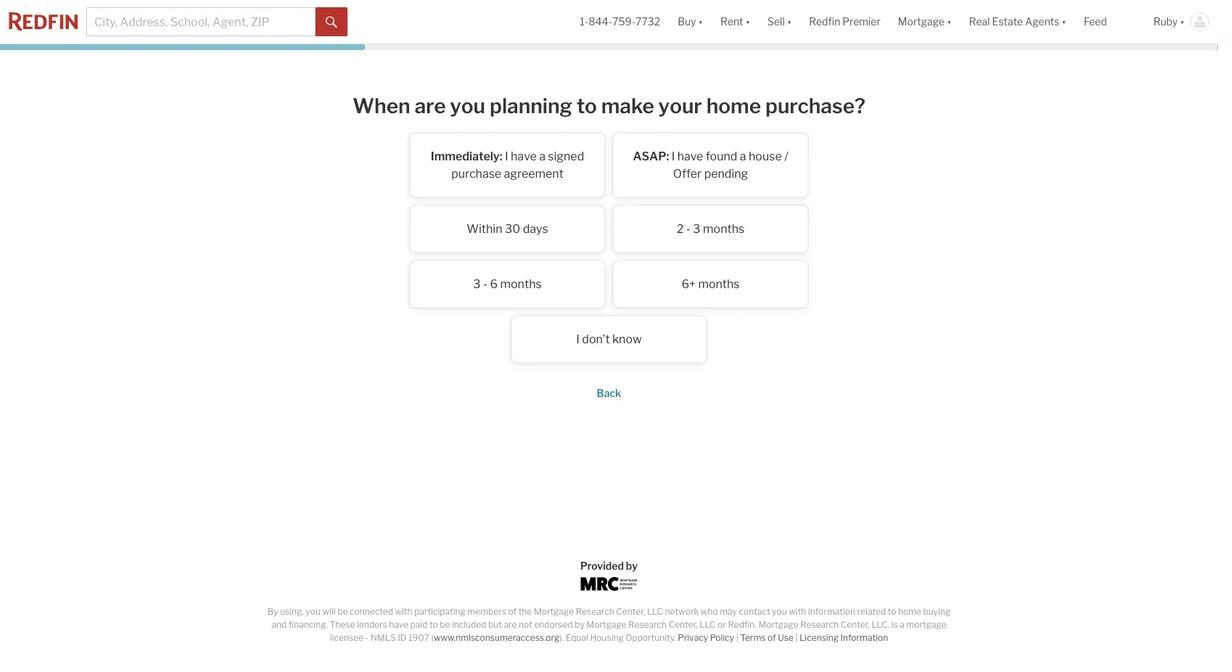 Task type: vqa. For each thing, say whether or not it's contained in the screenshot.
Add home to favorites checkbox
no



Task type: describe. For each thing, give the bounding box(es) containing it.
2 with from the left
[[789, 607, 807, 617]]

by inside by using, you will be connected with participating members of the mortgage research center, llc network who may contact you with information related to home buying and financing. these lenders have paid to be included but are not endorsed by mortgage research center, llc or redfin. mortgage research center, llc. is a mortgage licensee - nmls id 1907 (
[[575, 620, 585, 630]]

members
[[468, 607, 507, 617]]

redfin.
[[728, 620, 757, 630]]

mortgage up endorsed
[[534, 607, 574, 617]]

contact
[[739, 607, 771, 617]]

i for know
[[577, 332, 580, 346]]

0 horizontal spatial are
[[415, 93, 446, 118]]

you for are
[[450, 93, 486, 118]]

real estate agents ▾
[[970, 16, 1067, 28]]

0 horizontal spatial to
[[430, 620, 438, 630]]

www.nmlsconsumeraccess.org
[[434, 633, 560, 643]]

sell ▾
[[768, 16, 792, 28]]

months for 2 - 3 months
[[704, 222, 745, 236]]

rent ▾
[[721, 16, 751, 28]]

privacy
[[678, 633, 709, 643]]

a inside i have a signed purchase agreement
[[540, 149, 546, 163]]

when are you planning to make your home purchase? option group
[[319, 133, 900, 371]]

0 horizontal spatial research
[[576, 607, 615, 617]]

by
[[268, 607, 278, 617]]

the
[[519, 607, 532, 617]]

of for members
[[509, 607, 517, 617]]

www.nmlsconsumeraccess.org ). equal housing opportunity. privacy policy | terms of use | licensing information
[[434, 633, 889, 643]]

i for a
[[505, 149, 509, 163]]

house
[[749, 149, 782, 163]]

your
[[659, 93, 703, 118]]

paid
[[411, 620, 428, 630]]

planning
[[490, 93, 573, 118]]

make
[[602, 93, 655, 118]]

a inside by using, you will be connected with participating members of the mortgage research center, llc network who may contact you with information related to home buying and financing. these lenders have paid to be included but are not endorsed by mortgage research center, llc or redfin. mortgage research center, llc. is a mortgage licensee - nmls id 1907 (
[[900, 620, 905, 630]]

▾ for sell ▾
[[788, 16, 792, 28]]

1-844-759-7732
[[580, 16, 661, 28]]

mortgage
[[907, 620, 947, 630]]

1 vertical spatial to
[[888, 607, 897, 617]]

i don't know
[[577, 332, 642, 346]]

agreement
[[504, 167, 564, 181]]

who
[[701, 607, 718, 617]]

3 - 6 months
[[474, 277, 542, 291]]

rent ▾ button
[[721, 0, 751, 44]]

30
[[505, 222, 521, 236]]

ruby ▾
[[1154, 16, 1186, 28]]

).
[[560, 633, 564, 643]]

2 horizontal spatial you
[[773, 607, 787, 617]]

purchase
[[452, 167, 502, 181]]

are inside by using, you will be connected with participating members of the mortgage research center, llc network who may contact you with information related to home buying and financing. these lenders have paid to be included but are not endorsed by mortgage research center, llc or redfin. mortgage research center, llc. is a mortgage licensee - nmls id 1907 (
[[504, 620, 517, 630]]

by using, you will be connected with participating members of the mortgage research center, llc network who may contact you with information related to home buying and financing. these lenders have paid to be included but are not endorsed by mortgage research center, llc or redfin. mortgage research center, llc. is a mortgage licensee - nmls id 1907 (
[[268, 607, 951, 643]]

1 horizontal spatial center,
[[669, 620, 698, 630]]

you for using,
[[306, 607, 321, 617]]

don't
[[582, 332, 610, 346]]

7732
[[636, 16, 661, 28]]

will
[[323, 607, 336, 617]]

days
[[523, 222, 549, 236]]

844-
[[589, 16, 613, 28]]

may
[[720, 607, 738, 617]]

network
[[665, 607, 699, 617]]

licensing
[[800, 633, 839, 643]]

mortgage ▾ button
[[899, 0, 952, 44]]

use
[[778, 633, 794, 643]]

i inside asap: i have found a house / offer pending
[[672, 149, 675, 163]]

nmls
[[371, 633, 396, 643]]

rent
[[721, 16, 744, 28]]

have inside by using, you will be connected with participating members of the mortgage research center, llc network who may contact you with information related to home buying and financing. these lenders have paid to be included but are not endorsed by mortgage research center, llc or redfin. mortgage research center, llc. is a mortgage licensee - nmls id 1907 (
[[389, 620, 409, 630]]

buy ▾ button
[[670, 0, 712, 44]]

mortgage ▾ button
[[890, 0, 961, 44]]

feed button
[[1076, 0, 1146, 44]]

i have a signed purchase agreement
[[452, 149, 585, 181]]

home purchase?
[[707, 93, 866, 118]]

1-844-759-7732 link
[[580, 16, 661, 28]]

endorsed
[[535, 620, 573, 630]]

know
[[613, 332, 642, 346]]

redfin premier button
[[801, 0, 890, 44]]

▾ for ruby ▾
[[1181, 16, 1186, 28]]

is
[[892, 620, 898, 630]]

agents
[[1026, 16, 1060, 28]]

asap:
[[633, 149, 670, 163]]

759-
[[613, 16, 636, 28]]

provided by
[[581, 560, 638, 572]]

lenders
[[357, 620, 387, 630]]

found
[[706, 149, 738, 163]]

1 | from the left
[[737, 633, 739, 643]]

buy ▾ button
[[678, 0, 703, 44]]

0 vertical spatial be
[[338, 607, 348, 617]]

mortgage up use
[[759, 620, 799, 630]]

2 horizontal spatial center,
[[841, 620, 870, 630]]

0 vertical spatial by
[[626, 560, 638, 572]]

▾ for rent ▾
[[746, 16, 751, 28]]

or
[[718, 620, 727, 630]]

included
[[452, 620, 487, 630]]

1 vertical spatial llc
[[700, 620, 716, 630]]

id
[[398, 633, 407, 643]]

housing
[[591, 633, 624, 643]]



Task type: locate. For each thing, give the bounding box(es) containing it.
2 horizontal spatial research
[[801, 620, 839, 630]]

are right when
[[415, 93, 446, 118]]

mortgage ▾
[[899, 16, 952, 28]]

0 horizontal spatial be
[[338, 607, 348, 617]]

related
[[858, 607, 887, 617]]

6+
[[682, 277, 696, 291]]

have inside i have a signed purchase agreement
[[511, 149, 537, 163]]

center, up information
[[841, 620, 870, 630]]

0 horizontal spatial |
[[737, 633, 739, 643]]

0 horizontal spatial i
[[505, 149, 509, 163]]

offer
[[674, 167, 702, 181]]

back
[[597, 387, 622, 400]]

▾ inside sell ▾ dropdown button
[[788, 16, 792, 28]]

5 ▾ from the left
[[1062, 16, 1067, 28]]

but
[[489, 620, 502, 630]]

buying
[[924, 607, 951, 617]]

2 vertical spatial -
[[366, 633, 369, 643]]

months for 3 - 6 months
[[501, 277, 542, 291]]

0 vertical spatial to
[[577, 93, 597, 118]]

2 horizontal spatial -
[[687, 222, 691, 236]]

be down "participating" on the bottom of page
[[440, 620, 450, 630]]

these
[[330, 620, 355, 630]]

3 right 2
[[694, 222, 701, 236]]

by up "mortgage research center" image on the bottom of page
[[626, 560, 638, 572]]

1 horizontal spatial of
[[768, 633, 777, 643]]

real
[[970, 16, 991, 28]]

1 with from the left
[[395, 607, 413, 617]]

llc.
[[872, 620, 890, 630]]

- left 6
[[484, 277, 488, 291]]

2 | from the left
[[796, 633, 798, 643]]

a up agreement
[[540, 149, 546, 163]]

you up "financing."
[[306, 607, 321, 617]]

| right use
[[796, 633, 798, 643]]

mortgage inside dropdown button
[[899, 16, 945, 28]]

2 horizontal spatial have
[[678, 149, 704, 163]]

research
[[576, 607, 615, 617], [629, 620, 667, 630], [801, 620, 839, 630]]

1 ▾ from the left
[[699, 16, 703, 28]]

estate
[[993, 16, 1024, 28]]

1 vertical spatial are
[[504, 620, 517, 630]]

| down redfin.
[[737, 633, 739, 643]]

research up opportunity.
[[629, 620, 667, 630]]

buy ▾
[[678, 16, 703, 28]]

2
[[677, 222, 684, 236]]

you up immediately:
[[450, 93, 486, 118]]

0 horizontal spatial by
[[575, 620, 585, 630]]

▾ inside mortgage ▾ dropdown button
[[948, 16, 952, 28]]

i left don't
[[577, 332, 580, 346]]

-
[[687, 222, 691, 236], [484, 277, 488, 291], [366, 633, 369, 643]]

mortgage research center image
[[581, 577, 638, 591]]

▾ right the buy
[[699, 16, 703, 28]]

6 ▾ from the left
[[1181, 16, 1186, 28]]

▾ inside rent ▾ dropdown button
[[746, 16, 751, 28]]

0 horizontal spatial llc
[[647, 607, 664, 617]]

▾ right "agents"
[[1062, 16, 1067, 28]]

0 horizontal spatial have
[[389, 620, 409, 630]]

- right 2
[[687, 222, 691, 236]]

with
[[395, 607, 413, 617], [789, 607, 807, 617]]

1 horizontal spatial |
[[796, 633, 798, 643]]

mortgage
[[899, 16, 945, 28], [534, 607, 574, 617], [587, 620, 627, 630], [759, 620, 799, 630]]

www.nmlsconsumeraccess.org link
[[434, 633, 560, 643]]

0 horizontal spatial of
[[509, 607, 517, 617]]

to
[[577, 93, 597, 118], [888, 607, 897, 617], [430, 620, 438, 630]]

2 ▾ from the left
[[746, 16, 751, 28]]

▾ left the real
[[948, 16, 952, 28]]

1 horizontal spatial are
[[504, 620, 517, 630]]

redfin
[[810, 16, 841, 28]]

ruby
[[1154, 16, 1179, 28]]

1 vertical spatial be
[[440, 620, 450, 630]]

real estate agents ▾ button
[[961, 0, 1076, 44]]

1 horizontal spatial research
[[629, 620, 667, 630]]

be up these
[[338, 607, 348, 617]]

6+ months
[[682, 277, 740, 291]]

research up housing
[[576, 607, 615, 617]]

1 horizontal spatial 3
[[694, 222, 701, 236]]

▾ right ruby
[[1181, 16, 1186, 28]]

3 left 6
[[474, 277, 481, 291]]

- for 3
[[687, 222, 691, 236]]

1 horizontal spatial i
[[577, 332, 580, 346]]

asap: i have found a house / offer pending
[[633, 149, 789, 181]]

to up (
[[430, 620, 438, 630]]

llc up opportunity.
[[647, 607, 664, 617]]

months right 6
[[501, 277, 542, 291]]

opportunity.
[[626, 633, 676, 643]]

1 horizontal spatial by
[[626, 560, 638, 572]]

a inside asap: i have found a house / offer pending
[[740, 149, 747, 163]]

of left use
[[768, 633, 777, 643]]

of for terms
[[768, 633, 777, 643]]

2 horizontal spatial i
[[672, 149, 675, 163]]

research up licensing
[[801, 620, 839, 630]]

City, Address, School, Agent, ZIP search field
[[86, 7, 316, 36]]

- down lenders
[[366, 633, 369, 643]]

months right 2
[[704, 222, 745, 236]]

you right contact
[[773, 607, 787, 617]]

1 horizontal spatial you
[[450, 93, 486, 118]]

to left make
[[577, 93, 597, 118]]

▾ for buy ▾
[[699, 16, 703, 28]]

▾ inside buy ▾ dropdown button
[[699, 16, 703, 28]]

when
[[353, 93, 411, 118]]

policy
[[711, 633, 735, 643]]

feed
[[1085, 16, 1108, 28]]

equal
[[566, 633, 589, 643]]

1 vertical spatial of
[[768, 633, 777, 643]]

and
[[272, 620, 287, 630]]

you
[[450, 93, 486, 118], [306, 607, 321, 617], [773, 607, 787, 617]]

provided
[[581, 560, 624, 572]]

a right found
[[740, 149, 747, 163]]

1 vertical spatial by
[[575, 620, 585, 630]]

1 horizontal spatial be
[[440, 620, 450, 630]]

with up paid
[[395, 607, 413, 617]]

- for 6
[[484, 277, 488, 291]]

sell
[[768, 16, 785, 28]]

terms
[[741, 633, 766, 643]]

mortgage up housing
[[587, 620, 627, 630]]

1 horizontal spatial with
[[789, 607, 807, 617]]

1-
[[580, 16, 589, 28]]

2 vertical spatial to
[[430, 620, 438, 630]]

1 horizontal spatial a
[[740, 149, 747, 163]]

i right asap:
[[672, 149, 675, 163]]

0 horizontal spatial you
[[306, 607, 321, 617]]

0 vertical spatial of
[[509, 607, 517, 617]]

6
[[490, 277, 498, 291]]

- inside by using, you will be connected with participating members of the mortgage research center, llc network who may contact you with information related to home buying and financing. these lenders have paid to be included but are not endorsed by mortgage research center, llc or redfin. mortgage research center, llc. is a mortgage licensee - nmls id 1907 (
[[366, 633, 369, 643]]

have up agreement
[[511, 149, 537, 163]]

2 horizontal spatial to
[[888, 607, 897, 617]]

0 horizontal spatial a
[[540, 149, 546, 163]]

sell ▾ button
[[768, 0, 792, 44]]

center, down network
[[669, 620, 698, 630]]

▾ inside real estate agents ▾ link
[[1062, 16, 1067, 28]]

using,
[[280, 607, 304, 617]]

▾ for mortgage ▾
[[948, 16, 952, 28]]

a
[[540, 149, 546, 163], [740, 149, 747, 163], [900, 620, 905, 630]]

(
[[432, 633, 434, 643]]

mortgage left the real
[[899, 16, 945, 28]]

terms of use link
[[741, 633, 794, 643]]

to up is
[[888, 607, 897, 617]]

of left the
[[509, 607, 517, 617]]

1 horizontal spatial have
[[511, 149, 537, 163]]

privacy policy link
[[678, 633, 735, 643]]

1 horizontal spatial -
[[484, 277, 488, 291]]

are left not
[[504, 620, 517, 630]]

1 horizontal spatial llc
[[700, 620, 716, 630]]

not
[[519, 620, 533, 630]]

i up agreement
[[505, 149, 509, 163]]

rent ▾ button
[[712, 0, 759, 44]]

1 horizontal spatial to
[[577, 93, 597, 118]]

/
[[785, 149, 789, 163]]

0 vertical spatial llc
[[647, 607, 664, 617]]

0 vertical spatial -
[[687, 222, 691, 236]]

1 vertical spatial -
[[484, 277, 488, 291]]

pending
[[705, 167, 749, 181]]

within 30 days
[[467, 222, 549, 236]]

▾ right sell
[[788, 16, 792, 28]]

real estate agents ▾ link
[[970, 0, 1067, 44]]

3 ▾ from the left
[[788, 16, 792, 28]]

a right is
[[900, 620, 905, 630]]

home
[[899, 607, 922, 617]]

sell ▾ button
[[759, 0, 801, 44]]

connected
[[350, 607, 393, 617]]

have up id
[[389, 620, 409, 630]]

4 ▾ from the left
[[948, 16, 952, 28]]

1907
[[409, 633, 430, 643]]

information
[[809, 607, 856, 617]]

center, up opportunity.
[[617, 607, 646, 617]]

when are you planning to make your home purchase?
[[353, 93, 866, 118]]

0 horizontal spatial with
[[395, 607, 413, 617]]

signed
[[548, 149, 585, 163]]

licensee
[[330, 633, 364, 643]]

llc
[[647, 607, 664, 617], [700, 620, 716, 630]]

0 vertical spatial 3
[[694, 222, 701, 236]]

0 horizontal spatial -
[[366, 633, 369, 643]]

have inside asap: i have found a house / offer pending
[[678, 149, 704, 163]]

i inside i have a signed purchase agreement
[[505, 149, 509, 163]]

by up equal
[[575, 620, 585, 630]]

0 vertical spatial are
[[415, 93, 446, 118]]

licensing information link
[[800, 633, 889, 643]]

▾ right rent
[[746, 16, 751, 28]]

of inside by using, you will be connected with participating members of the mortgage research center, llc network who may contact you with information related to home buying and financing. these lenders have paid to be included but are not endorsed by mortgage research center, llc or redfin. mortgage research center, llc. is a mortgage licensee - nmls id 1907 (
[[509, 607, 517, 617]]

of
[[509, 607, 517, 617], [768, 633, 777, 643]]

by
[[626, 560, 638, 572], [575, 620, 585, 630]]

within
[[467, 222, 503, 236]]

llc up 'privacy policy' link in the bottom of the page
[[700, 620, 716, 630]]

months right 6+
[[699, 277, 740, 291]]

3
[[694, 222, 701, 236], [474, 277, 481, 291]]

1 vertical spatial 3
[[474, 277, 481, 291]]

premier
[[843, 16, 881, 28]]

with up use
[[789, 607, 807, 617]]

2 horizontal spatial a
[[900, 620, 905, 630]]

buy
[[678, 16, 697, 28]]

immediately:
[[431, 149, 503, 163]]

have up offer
[[678, 149, 704, 163]]

2 - 3 months
[[677, 222, 745, 236]]

submit search image
[[326, 17, 338, 28]]

be
[[338, 607, 348, 617], [440, 620, 450, 630]]

0 horizontal spatial center,
[[617, 607, 646, 617]]

0 horizontal spatial 3
[[474, 277, 481, 291]]



